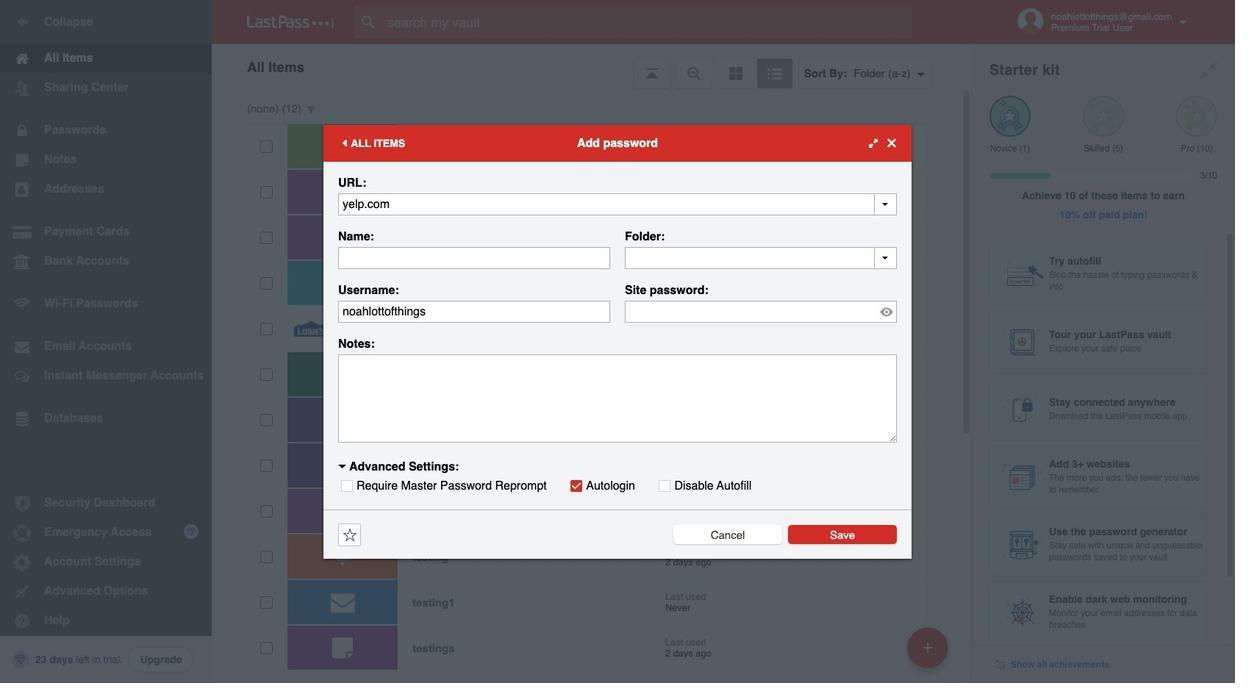 Task type: locate. For each thing, give the bounding box(es) containing it.
None text field
[[338, 193, 898, 215], [625, 247, 898, 269], [338, 354, 898, 443], [338, 193, 898, 215], [625, 247, 898, 269], [338, 354, 898, 443]]

Search search field
[[355, 6, 942, 38]]

dialog
[[324, 125, 912, 559]]

search my vault text field
[[355, 6, 942, 38]]

None password field
[[625, 301, 898, 323]]

None text field
[[338, 247, 611, 269], [338, 301, 611, 323], [338, 247, 611, 269], [338, 301, 611, 323]]

new item navigation
[[903, 623, 958, 683]]



Task type: describe. For each thing, give the bounding box(es) containing it.
new item image
[[923, 643, 934, 653]]

main navigation navigation
[[0, 0, 212, 683]]

vault options navigation
[[212, 44, 973, 88]]

lastpass image
[[247, 15, 334, 29]]



